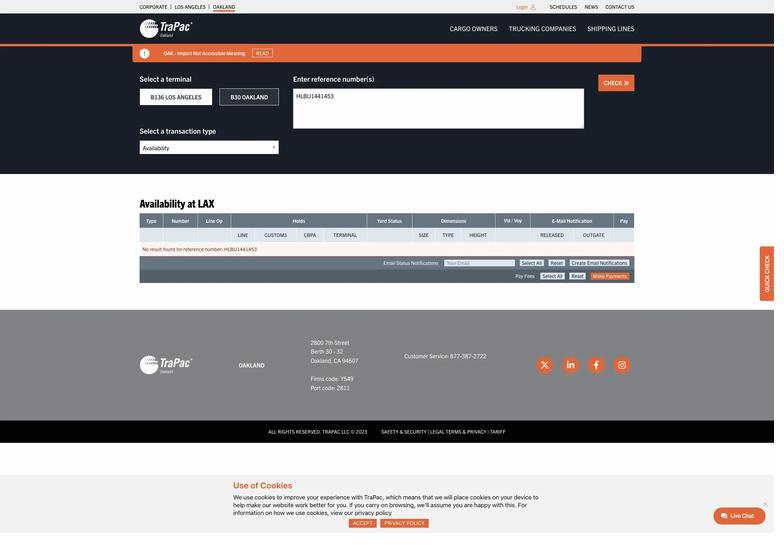 Task type: vqa. For each thing, say whether or not it's contained in the screenshot.
1st Container from the bottom
no



Task type: describe. For each thing, give the bounding box(es) containing it.
2023
[[356, 428, 368, 435]]

Enter reference number(s) text field
[[293, 88, 585, 129]]

2722
[[474, 352, 487, 359]]

at
[[188, 196, 196, 210]]

trapac,
[[364, 494, 384, 501]]

1 vertical spatial use
[[296, 509, 305, 516]]

lines
[[618, 24, 635, 33]]

0 horizontal spatial solid image
[[140, 49, 150, 59]]

fees
[[525, 273, 535, 279]]

read
[[256, 50, 269, 56]]

1 | from the left
[[428, 428, 429, 435]]

owners
[[472, 24, 498, 33]]

2 & from the left
[[463, 428, 466, 435]]

1 vertical spatial angeles
[[177, 93, 202, 100]]

1 horizontal spatial type
[[443, 232, 454, 238]]

tariff
[[490, 428, 506, 435]]

enter reference number(s)
[[293, 74, 375, 83]]

pay for pay
[[621, 218, 628, 224]]

2 cookies from the left
[[470, 494, 491, 501]]

2 to from the left
[[534, 494, 539, 501]]

trapac
[[322, 428, 340, 435]]

0 vertical spatial los
[[175, 4, 184, 10]]

1 horizontal spatial our
[[345, 509, 353, 516]]

2 | from the left
[[488, 428, 489, 435]]

will
[[444, 494, 453, 501]]

0 vertical spatial reference
[[312, 74, 341, 83]]

1 your from the left
[[307, 494, 319, 501]]

b136 los angeles
[[151, 93, 202, 100]]

notification
[[567, 218, 593, 224]]

improve
[[284, 494, 306, 501]]

use
[[233, 480, 249, 490]]

no
[[143, 246, 149, 252]]

make
[[247, 501, 261, 509]]

customer
[[405, 352, 428, 359]]

oak - import not accessible meaning
[[164, 50, 245, 56]]

©
[[351, 428, 355, 435]]

browsing,
[[390, 501, 416, 509]]

y549
[[341, 375, 354, 382]]

los angeles
[[175, 4, 206, 10]]

94607
[[342, 357, 359, 364]]

0 vertical spatial angeles
[[185, 4, 206, 10]]

type
[[203, 126, 216, 135]]

cbpa
[[304, 232, 316, 238]]

legal terms & privacy link
[[430, 428, 487, 435]]

llc
[[342, 428, 350, 435]]

found
[[163, 246, 175, 252]]

schedules
[[550, 4, 578, 10]]

1 vertical spatial with
[[493, 501, 504, 509]]

2811
[[337, 384, 350, 391]]

experience
[[320, 494, 350, 501]]

line for line
[[238, 232, 248, 238]]

meaning
[[227, 50, 245, 56]]

for inside use of cookies we use cookies to improve your experience with trapac, which means that we will place cookies on your device to help make our website work better for you. if you carry on browsing, we'll assume you are happy with this. for information on how we use cookies, view our privacy policy
[[328, 501, 335, 509]]

work
[[295, 501, 308, 509]]

status for email
[[397, 260, 410, 266]]

quick check
[[764, 255, 771, 292]]

we
[[233, 494, 242, 501]]

this.
[[505, 501, 517, 509]]

trucking
[[509, 24, 540, 33]]

oakland,
[[311, 357, 333, 364]]

companies
[[542, 24, 577, 33]]

cargo owners
[[450, 24, 498, 33]]

0 horizontal spatial for
[[176, 246, 182, 252]]

corporate
[[140, 4, 167, 10]]

2 vertical spatial oakland
[[239, 361, 265, 368]]

trucking companies link
[[504, 22, 582, 36]]

customer service: 877-387-2722
[[405, 352, 487, 359]]

terminal
[[334, 232, 357, 238]]

dimensions
[[441, 218, 467, 224]]

are
[[464, 501, 473, 509]]

email status notifications
[[384, 260, 439, 266]]

tariff link
[[490, 428, 506, 435]]

1 horizontal spatial privacy
[[467, 428, 487, 435]]

select for select a terminal
[[140, 74, 159, 83]]

a for transaction
[[161, 126, 164, 135]]

e-mail notification
[[552, 218, 593, 224]]

contact us
[[606, 4, 635, 10]]

us
[[629, 4, 635, 10]]

privacy policy
[[385, 520, 425, 526]]

transaction
[[166, 126, 201, 135]]

availability
[[140, 196, 185, 210]]

no result found for reference number: hlbu1441453
[[143, 246, 257, 252]]

privacy
[[355, 509, 374, 516]]

1 & from the left
[[400, 428, 403, 435]]

menu bar inside banner
[[444, 22, 641, 36]]

2800 7th street berth 30 - 32 oakland, ca 94607
[[311, 339, 359, 364]]

help
[[233, 501, 245, 509]]

outgate
[[584, 232, 605, 238]]

make payments
[[593, 273, 627, 279]]

service:
[[430, 352, 449, 359]]

security
[[404, 428, 427, 435]]

cookies
[[260, 480, 293, 490]]

status for yard
[[388, 218, 402, 224]]

0 vertical spatial oakland
[[213, 4, 235, 10]]

1 cookies from the left
[[255, 494, 276, 501]]

result
[[150, 246, 162, 252]]

0 horizontal spatial our
[[263, 501, 271, 509]]

2800
[[311, 339, 324, 346]]

los angeles link
[[175, 2, 206, 12]]

387-
[[462, 352, 474, 359]]



Task type: locate. For each thing, give the bounding box(es) containing it.
cargo
[[450, 24, 471, 33]]

angeles left oakland link
[[185, 4, 206, 10]]

yard status
[[377, 218, 402, 224]]

angeles
[[185, 4, 206, 10], [177, 93, 202, 100]]

1 vertical spatial los
[[165, 93, 176, 100]]

assume
[[431, 501, 452, 509]]

reference left number:
[[183, 246, 204, 252]]

0 vertical spatial with
[[352, 494, 363, 501]]

to right device
[[534, 494, 539, 501]]

privacy down policy
[[385, 520, 406, 526]]

0 vertical spatial menu bar
[[546, 2, 639, 12]]

how
[[274, 509, 285, 516]]

1 vertical spatial privacy
[[385, 520, 406, 526]]

0 vertical spatial solid image
[[140, 49, 150, 59]]

enter
[[293, 74, 310, 83]]

login link
[[517, 4, 528, 10]]

0 vertical spatial type
[[146, 218, 156, 224]]

for right found
[[176, 246, 182, 252]]

to
[[277, 494, 282, 501], [534, 494, 539, 501]]

cookies,
[[307, 509, 329, 516]]

a left transaction
[[161, 126, 164, 135]]

oak
[[164, 50, 174, 56]]

with left this.
[[493, 501, 504, 509]]

select left transaction
[[140, 126, 159, 135]]

1 vertical spatial a
[[161, 126, 164, 135]]

32
[[337, 348, 343, 355]]

if
[[350, 501, 353, 509]]

0 vertical spatial a
[[161, 74, 164, 83]]

0 horizontal spatial you
[[355, 501, 364, 509]]

line left op
[[206, 218, 215, 224]]

angeles down terminal
[[177, 93, 202, 100]]

1 vertical spatial code:
[[322, 384, 336, 391]]

2 oakland image from the top
[[140, 355, 193, 375]]

our down if
[[345, 509, 353, 516]]

all
[[269, 428, 277, 435]]

privacy inside "link"
[[385, 520, 406, 526]]

mail
[[557, 218, 566, 224]]

1 horizontal spatial line
[[238, 232, 248, 238]]

for down the experience
[[328, 501, 335, 509]]

device
[[514, 494, 532, 501]]

0 vertical spatial on
[[493, 494, 499, 501]]

on up policy
[[381, 501, 388, 509]]

payments
[[606, 273, 627, 279]]

0 vertical spatial our
[[263, 501, 271, 509]]

0 horizontal spatial pay
[[516, 273, 524, 279]]

& right terms
[[463, 428, 466, 435]]

firms code:  y549 port code:  2811
[[311, 375, 354, 391]]

1 horizontal spatial on
[[381, 501, 388, 509]]

we up assume
[[435, 494, 443, 501]]

on left the how
[[266, 509, 272, 516]]

we down website
[[287, 509, 294, 516]]

| left legal
[[428, 428, 429, 435]]

2 you from the left
[[453, 501, 463, 509]]

use up the make
[[244, 494, 253, 501]]

0 horizontal spatial type
[[146, 218, 156, 224]]

0 vertical spatial for
[[176, 246, 182, 252]]

0 horizontal spatial privacy
[[385, 520, 406, 526]]

lax
[[198, 196, 214, 210]]

no image
[[762, 500, 769, 507]]

2 select from the top
[[140, 126, 159, 135]]

size
[[419, 232, 429, 238]]

cookies up happy
[[470, 494, 491, 501]]

corporate link
[[140, 2, 167, 12]]

menu bar up shipping
[[546, 2, 639, 12]]

1 horizontal spatial with
[[493, 501, 504, 509]]

/
[[512, 217, 513, 224]]

released
[[541, 232, 564, 238]]

email
[[384, 260, 396, 266]]

1 horizontal spatial you
[[453, 501, 463, 509]]

2 a from the top
[[161, 126, 164, 135]]

select for select a transaction type
[[140, 126, 159, 135]]

reference right enter
[[312, 74, 341, 83]]

status right yard
[[388, 218, 402, 224]]

0 horizontal spatial check
[[604, 79, 624, 86]]

1 horizontal spatial |
[[488, 428, 489, 435]]

1 oakland image from the top
[[140, 19, 193, 39]]

2 horizontal spatial on
[[493, 494, 499, 501]]

contact us link
[[606, 2, 635, 12]]

1 vertical spatial pay
[[516, 273, 524, 279]]

1 vertical spatial line
[[238, 232, 248, 238]]

oakland link
[[213, 2, 235, 12]]

1 vertical spatial menu bar
[[444, 22, 641, 36]]

status right the email
[[397, 260, 410, 266]]

los right b136
[[165, 93, 176, 100]]

0 horizontal spatial use
[[244, 494, 253, 501]]

0 horizontal spatial -
[[175, 50, 176, 56]]

1 vertical spatial oakland image
[[140, 355, 193, 375]]

safety & security link
[[382, 428, 427, 435]]

-
[[175, 50, 176, 56], [334, 348, 336, 355]]

trucking companies
[[509, 24, 577, 33]]

cookies
[[255, 494, 276, 501], [470, 494, 491, 501]]

banner
[[0, 13, 775, 62]]

1 vertical spatial select
[[140, 126, 159, 135]]

1 horizontal spatial solid image
[[624, 80, 630, 86]]

solid image inside the check "button"
[[624, 80, 630, 86]]

quick check link
[[760, 246, 775, 301]]

1 horizontal spatial for
[[328, 501, 335, 509]]

1 horizontal spatial reference
[[312, 74, 341, 83]]

accept link
[[349, 519, 377, 528]]

1 horizontal spatial cookies
[[470, 494, 491, 501]]

0 vertical spatial -
[[175, 50, 176, 56]]

pay fees
[[516, 273, 535, 279]]

0 horizontal spatial with
[[352, 494, 363, 501]]

1 vertical spatial check
[[764, 255, 771, 274]]

banner containing cargo owners
[[0, 13, 775, 62]]

1 vertical spatial our
[[345, 509, 353, 516]]

hlbu1441453
[[224, 246, 257, 252]]

line up hlbu1441453
[[238, 232, 248, 238]]

1 vertical spatial type
[[443, 232, 454, 238]]

customs
[[265, 232, 287, 238]]

1 vertical spatial reference
[[183, 246, 204, 252]]

terms
[[446, 428, 462, 435]]

privacy policy link
[[381, 519, 429, 528]]

0 horizontal spatial &
[[400, 428, 403, 435]]

0 vertical spatial line
[[206, 218, 215, 224]]

you
[[355, 501, 364, 509], [453, 501, 463, 509]]

op
[[216, 218, 223, 224]]

your up this.
[[501, 494, 513, 501]]

a for terminal
[[161, 74, 164, 83]]

privacy left tariff link
[[467, 428, 487, 435]]

0 vertical spatial select
[[140, 74, 159, 83]]

0 horizontal spatial |
[[428, 428, 429, 435]]

use down work
[[296, 509, 305, 516]]

on left device
[[493, 494, 499, 501]]

light image
[[531, 4, 536, 10]]

- inside 2800 7th street berth 30 - 32 oakland, ca 94607
[[334, 348, 336, 355]]

you right if
[[355, 501, 364, 509]]

happy
[[474, 501, 491, 509]]

port
[[311, 384, 321, 391]]

1 horizontal spatial your
[[501, 494, 513, 501]]

- right oak
[[175, 50, 176, 56]]

yard
[[377, 218, 387, 224]]

shipping lines link
[[582, 22, 641, 36]]

that
[[423, 494, 433, 501]]

- right "30"
[[334, 348, 336, 355]]

1 vertical spatial oakland
[[242, 93, 268, 100]]

type down availability
[[146, 218, 156, 224]]

1 to from the left
[[277, 494, 282, 501]]

1 vertical spatial -
[[334, 348, 336, 355]]

footer
[[0, 310, 775, 443]]

code: right port
[[322, 384, 336, 391]]

voy
[[514, 217, 522, 224]]

on
[[493, 494, 499, 501], [381, 501, 388, 509], [266, 509, 272, 516]]

availability at lax
[[140, 196, 214, 210]]

code: up 2811
[[326, 375, 339, 382]]

None button
[[520, 260, 544, 266], [549, 260, 565, 266], [570, 260, 630, 266], [541, 273, 565, 279], [570, 273, 586, 279], [520, 260, 544, 266], [549, 260, 565, 266], [570, 260, 630, 266], [541, 273, 565, 279], [570, 273, 586, 279]]

number:
[[205, 246, 223, 252]]

check button
[[599, 75, 635, 91]]

0 horizontal spatial line
[[206, 218, 215, 224]]

to up website
[[277, 494, 282, 501]]

with up if
[[352, 494, 363, 501]]

los right corporate at left
[[175, 4, 184, 10]]

cookies up the make
[[255, 494, 276, 501]]

1 horizontal spatial we
[[435, 494, 443, 501]]

check inside "button"
[[604, 79, 624, 86]]

type down dimensions
[[443, 232, 454, 238]]

better
[[310, 501, 326, 509]]

read link
[[252, 49, 273, 57]]

safety
[[382, 428, 399, 435]]

pay for pay fees
[[516, 273, 524, 279]]

menu bar containing schedules
[[546, 2, 639, 12]]

not
[[193, 50, 201, 56]]

shipping lines
[[588, 24, 635, 33]]

1 horizontal spatial pay
[[621, 218, 628, 224]]

0 vertical spatial use
[[244, 494, 253, 501]]

1 horizontal spatial use
[[296, 509, 305, 516]]

0 vertical spatial oakland image
[[140, 19, 193, 39]]

0 vertical spatial pay
[[621, 218, 628, 224]]

news
[[585, 4, 599, 10]]

information
[[233, 509, 264, 516]]

e-
[[552, 218, 557, 224]]

1 horizontal spatial to
[[534, 494, 539, 501]]

a left terminal
[[161, 74, 164, 83]]

holds
[[293, 218, 305, 224]]

footer containing 2800 7th street
[[0, 310, 775, 443]]

0 horizontal spatial to
[[277, 494, 282, 501]]

we'll
[[417, 501, 429, 509]]

your up better
[[307, 494, 319, 501]]

0 vertical spatial privacy
[[467, 428, 487, 435]]

website
[[273, 501, 294, 509]]

terminal
[[166, 74, 192, 83]]

1 vertical spatial we
[[287, 509, 294, 516]]

rights
[[278, 428, 295, 435]]

cargo owners link
[[444, 22, 504, 36]]

1 select from the top
[[140, 74, 159, 83]]

which
[[386, 494, 402, 501]]

1 horizontal spatial -
[[334, 348, 336, 355]]

0 vertical spatial code:
[[326, 375, 339, 382]]

use of cookies we use cookies to improve your experience with trapac, which means that we will place cookies on your device to help make our website work better for you. if you carry on browsing, we'll assume you are happy with this. for information on how we use cookies, view our privacy policy
[[233, 480, 539, 516]]

shipping
[[588, 24, 616, 33]]

& right safety
[[400, 428, 403, 435]]

news link
[[585, 2, 599, 12]]

1 vertical spatial for
[[328, 501, 335, 509]]

0 vertical spatial status
[[388, 218, 402, 224]]

1 you from the left
[[355, 501, 364, 509]]

1 horizontal spatial &
[[463, 428, 466, 435]]

code:
[[326, 375, 339, 382], [322, 384, 336, 391]]

0 vertical spatial we
[[435, 494, 443, 501]]

|
[[428, 428, 429, 435], [488, 428, 489, 435]]

0 vertical spatial check
[[604, 79, 624, 86]]

1 vertical spatial on
[[381, 501, 388, 509]]

0 horizontal spatial cookies
[[255, 494, 276, 501]]

menu bar containing cargo owners
[[444, 22, 641, 36]]

solid image
[[140, 49, 150, 59], [624, 80, 630, 86]]

select up b136
[[140, 74, 159, 83]]

1 vertical spatial solid image
[[624, 80, 630, 86]]

select
[[140, 74, 159, 83], [140, 126, 159, 135]]

line for line op
[[206, 218, 215, 224]]

make payments link
[[591, 273, 630, 280]]

firms
[[311, 375, 325, 382]]

select a transaction type
[[140, 126, 216, 135]]

check
[[604, 79, 624, 86], [764, 255, 771, 274]]

line op
[[206, 218, 223, 224]]

number
[[172, 218, 189, 224]]

carry
[[366, 501, 380, 509]]

you down place
[[453, 501, 463, 509]]

login
[[517, 4, 528, 10]]

menu bar down light icon
[[444, 22, 641, 36]]

1 horizontal spatial check
[[764, 255, 771, 274]]

1 vertical spatial status
[[397, 260, 410, 266]]

menu bar
[[546, 2, 639, 12], [444, 22, 641, 36]]

your
[[307, 494, 319, 501], [501, 494, 513, 501]]

0 horizontal spatial your
[[307, 494, 319, 501]]

2 your from the left
[[501, 494, 513, 501]]

oakland image
[[140, 19, 193, 39], [140, 355, 193, 375]]

| left tariff
[[488, 428, 489, 435]]

0 horizontal spatial on
[[266, 509, 272, 516]]

2 vertical spatial on
[[266, 509, 272, 516]]

1 a from the top
[[161, 74, 164, 83]]

height
[[470, 232, 487, 238]]

schedules link
[[550, 2, 578, 12]]

Your Email email field
[[445, 260, 515, 267]]

our right the make
[[263, 501, 271, 509]]

0 horizontal spatial reference
[[183, 246, 204, 252]]

0 horizontal spatial we
[[287, 509, 294, 516]]



